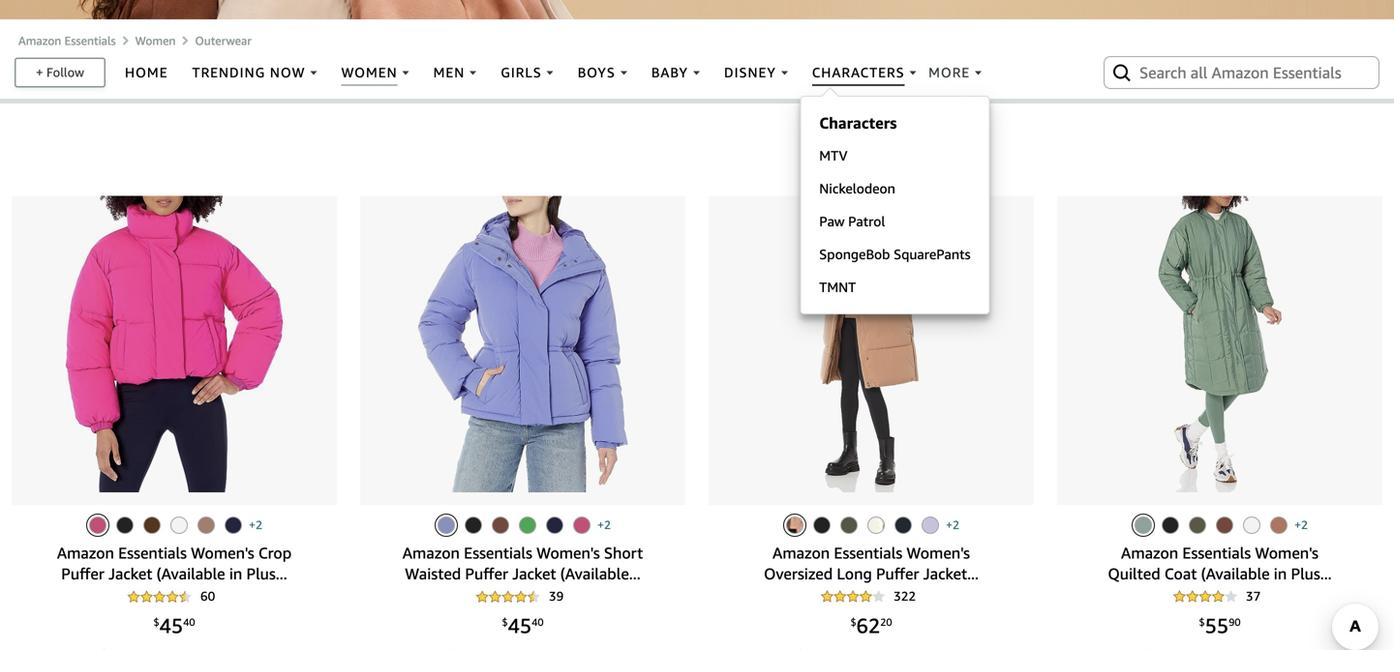 Task type: locate. For each thing, give the bounding box(es) containing it.
1 horizontal spatial eggshell white image
[[868, 517, 885, 535]]

62
[[857, 614, 881, 638]]

0 horizontal spatial navy image
[[225, 517, 242, 535]]

dark olive image
[[841, 517, 858, 535], [1190, 517, 1207, 535]]

1 horizontal spatial black image
[[465, 517, 482, 535]]

3 +2 from the left
[[946, 519, 960, 532]]

1 $ 45 40 from the left
[[153, 614, 195, 638]]

2 dark olive image from the left
[[1190, 517, 1207, 535]]

1 dark olive image from the left
[[841, 517, 858, 535]]

1 40 from the left
[[183, 617, 195, 629]]

light brown image
[[198, 517, 215, 535], [787, 517, 804, 535]]

navy image
[[895, 517, 912, 535]]

3 $ from the left
[[851, 617, 857, 629]]

2 navy image from the left
[[546, 517, 564, 535]]

light brown image up 60
[[198, 517, 215, 535]]

2 $ 45 40 from the left
[[502, 614, 544, 638]]

2 eggshell white image from the left
[[868, 517, 885, 535]]

0 horizontal spatial 40
[[183, 617, 195, 629]]

$ 45 40
[[153, 614, 195, 638], [502, 614, 544, 638]]

1 horizontal spatial $ 45 40
[[502, 614, 544, 638]]

deep brown image
[[492, 517, 509, 535]]

2 horizontal spatial black image
[[1162, 517, 1180, 535]]

amazon essentials women's quilted coat (available in plus size) image
[[1159, 196, 1282, 493]]

0 horizontal spatial black image
[[116, 517, 134, 535]]

search image
[[1111, 61, 1134, 84]]

green image
[[519, 517, 537, 535]]

1 +2 link from the left
[[249, 517, 263, 535]]

eggshell white image
[[170, 517, 188, 535], [868, 517, 885, 535]]

+2 for 37
[[1295, 519, 1309, 532]]

dark olive image for 62
[[841, 517, 858, 535]]

0 horizontal spatial deep brown image
[[143, 517, 161, 535]]

2 40 from the left
[[532, 617, 544, 629]]

deep brown image left eggshell white image
[[1217, 517, 1234, 535]]

+2 link for 37
[[1295, 517, 1309, 535]]

purple image
[[922, 517, 940, 535]]

3 +2 link from the left
[[946, 517, 960, 535]]

40
[[183, 617, 195, 629], [532, 617, 544, 629]]

black image right the purple blue icon
[[465, 517, 482, 535]]

2 +2 link from the left
[[598, 517, 611, 535]]

$ for 37
[[1200, 617, 1206, 629]]

0 horizontal spatial 45
[[159, 614, 183, 638]]

1 $ from the left
[[153, 617, 159, 629]]

navy image
[[225, 517, 242, 535], [546, 517, 564, 535]]

0 horizontal spatial eggshell white image
[[170, 517, 188, 535]]

2 $ from the left
[[502, 617, 508, 629]]

dark olive image right black icon
[[841, 517, 858, 535]]

$ for 322
[[851, 617, 857, 629]]

1 horizontal spatial 40
[[532, 617, 544, 629]]

1 +2 from the left
[[249, 519, 263, 532]]

4 +2 link from the left
[[1295, 517, 1309, 535]]

37
[[1247, 590, 1261, 605]]

1 horizontal spatial 45
[[508, 614, 532, 638]]

4 +2 from the left
[[1295, 519, 1309, 532]]

eggshell white image left navy icon
[[868, 517, 885, 535]]

dark olive image left eggshell white image
[[1190, 517, 1207, 535]]

45
[[159, 614, 183, 638], [508, 614, 532, 638]]

outerwear
[[195, 34, 252, 47]]

women
[[135, 34, 176, 47]]

+2 link
[[249, 517, 263, 535], [598, 517, 611, 535], [946, 517, 960, 535], [1295, 517, 1309, 535]]

deep brown image right neon pink icon
[[143, 517, 161, 535]]

0 horizontal spatial dark olive image
[[841, 517, 858, 535]]

40 for 60
[[183, 617, 195, 629]]

2 black image from the left
[[465, 517, 482, 535]]

1 horizontal spatial light brown image
[[787, 517, 804, 535]]

1 black image from the left
[[116, 517, 134, 535]]

amazon essentials women's oversized long puffer jacket (available in plus size) image
[[811, 196, 933, 493]]

$
[[153, 617, 159, 629], [502, 617, 508, 629], [851, 617, 857, 629], [1200, 617, 1206, 629]]

light brown image left black icon
[[787, 517, 804, 535]]

black image
[[116, 517, 134, 535], [465, 517, 482, 535], [1162, 517, 1180, 535]]

1 horizontal spatial navy image
[[546, 517, 564, 535]]

+2
[[249, 519, 263, 532], [598, 519, 611, 532], [946, 519, 960, 532], [1295, 519, 1309, 532]]

0 horizontal spatial light brown image
[[198, 517, 215, 535]]

$ inside $ 62 20
[[851, 617, 857, 629]]

3 black image from the left
[[1162, 517, 1180, 535]]

neon pink image
[[89, 517, 107, 535]]

black image right "sage green" "icon"
[[1162, 517, 1180, 535]]

deep brown image
[[143, 517, 161, 535], [1217, 517, 1234, 535]]

60
[[200, 590, 215, 605]]

1 deep brown image from the left
[[143, 517, 161, 535]]

90
[[1229, 617, 1241, 629]]

$ 45 40 for 39
[[502, 614, 544, 638]]

$ inside $ 55 90
[[1200, 617, 1206, 629]]

1 light brown image from the left
[[198, 517, 215, 535]]

20
[[881, 617, 893, 629]]

+ follow
[[36, 65, 84, 80]]

1 horizontal spatial dark olive image
[[1190, 517, 1207, 535]]

eggshell white image
[[1244, 517, 1261, 535]]

+2 link for 322
[[946, 517, 960, 535]]

1 45 from the left
[[159, 614, 183, 638]]

black image right neon pink icon
[[116, 517, 134, 535]]

2 45 from the left
[[508, 614, 532, 638]]

amazon
[[18, 34, 61, 47]]

+
[[36, 65, 43, 80]]

2 light brown image from the left
[[787, 517, 804, 535]]

$ 45 40 for 60
[[153, 614, 195, 638]]

eggshell white image right neon pink icon
[[170, 517, 188, 535]]

2 +2 from the left
[[598, 519, 611, 532]]

1 horizontal spatial deep brown image
[[1217, 517, 1234, 535]]

+2 link for 39
[[598, 517, 611, 535]]

black image for 39
[[465, 517, 482, 535]]

4 $ from the left
[[1200, 617, 1206, 629]]

0 horizontal spatial $ 45 40
[[153, 614, 195, 638]]

black image
[[814, 517, 831, 535]]

1 eggshell white image from the left
[[170, 517, 188, 535]]



Task type: vqa. For each thing, say whether or not it's contained in the screenshot.
All to the left
no



Task type: describe. For each thing, give the bounding box(es) containing it.
neon pink image
[[573, 517, 591, 535]]

2 deep brown image from the left
[[1217, 517, 1234, 535]]

black image for 37
[[1162, 517, 1180, 535]]

sage green image
[[1135, 517, 1153, 535]]

amazon essentials women's short waisted puffer jacket (available in plus size) image
[[418, 196, 628, 493]]

follow
[[47, 65, 84, 80]]

40 for 39
[[532, 617, 544, 629]]

+2 for 39
[[598, 519, 611, 532]]

$ for 39
[[502, 617, 508, 629]]

amazon essentials
[[18, 34, 116, 47]]

amazon essentials women's crop puffer jacket (available in plus size) image
[[65, 196, 284, 493]]

+ follow button
[[16, 59, 104, 86]]

45 for 39
[[508, 614, 532, 638]]

322
[[894, 590, 916, 605]]

black image for 60
[[116, 517, 134, 535]]

+2 for 60
[[249, 519, 263, 532]]

+2 link for 60
[[249, 517, 263, 535]]

$ for 60
[[153, 617, 159, 629]]

39
[[549, 590, 564, 605]]

dark olive image for 55
[[1190, 517, 1207, 535]]

$ 55 90
[[1200, 614, 1241, 638]]

55
[[1206, 614, 1229, 638]]

$ 62 20
[[851, 614, 893, 638]]

outerwear link
[[195, 34, 252, 47]]

1 navy image from the left
[[225, 517, 242, 535]]

+2 for 322
[[946, 519, 960, 532]]

purple blue image
[[438, 517, 455, 535]]

essentials
[[64, 34, 116, 47]]

Search all Amazon Essentials search field
[[1140, 56, 1348, 89]]

amazon essentials link
[[18, 34, 116, 47]]

45 for 60
[[159, 614, 183, 638]]

eggshell white image for 45
[[170, 517, 188, 535]]

eggshell white image for 62
[[868, 517, 885, 535]]

light brown image
[[1271, 517, 1288, 535]]

women link
[[135, 34, 176, 47]]



